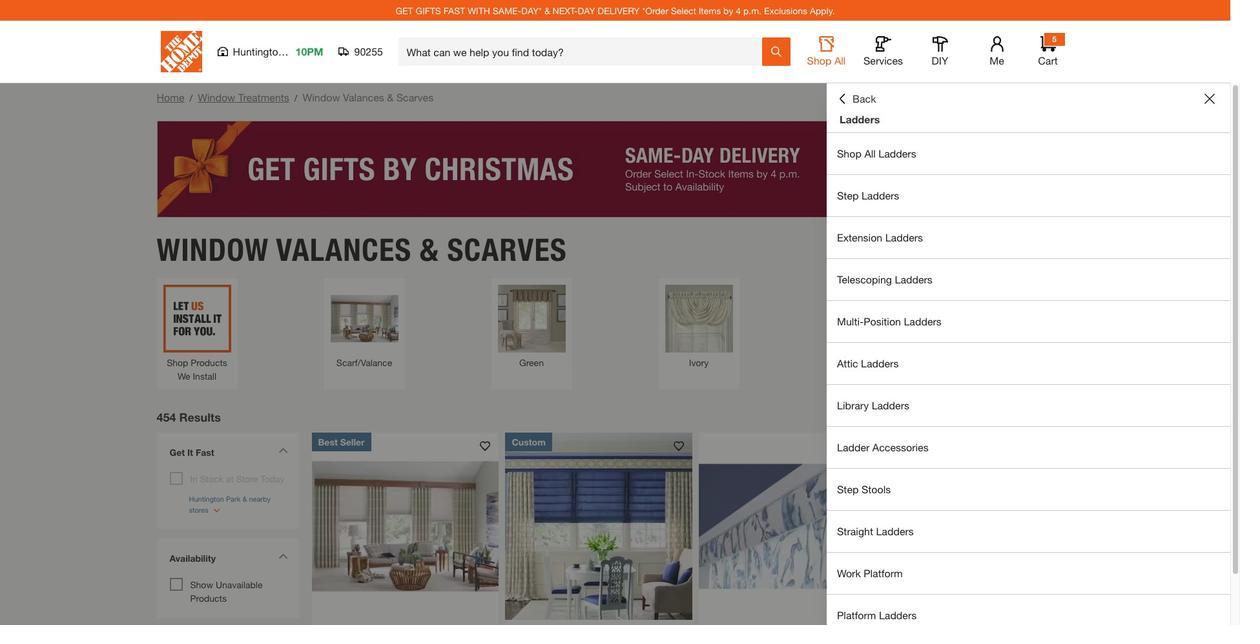 Task type: describe. For each thing, give the bounding box(es) containing it.
store
[[236, 473, 258, 484]]

drawer close image
[[1205, 94, 1216, 104]]

platform ladders
[[838, 609, 917, 622]]

multi colored image
[[833, 285, 901, 353]]

1 horizontal spatial scarves
[[448, 231, 567, 269]]

with
[[1128, 419, 1142, 428]]

0 vertical spatial valances
[[343, 91, 384, 103]]

0 vertical spatial &
[[545, 5, 550, 16]]

rod pocket valance image
[[1000, 285, 1068, 353]]

in
[[190, 473, 198, 484]]

availability link
[[163, 545, 292, 575]]

window valances & scarves
[[157, 231, 567, 269]]

all for shop all ladders
[[865, 147, 876, 160]]

at
[[226, 473, 234, 484]]

ladders right 'position'
[[904, 315, 942, 328]]

extension ladders link
[[827, 217, 1231, 259]]

step for step stools
[[838, 483, 859, 496]]

ladders for library ladders
[[872, 399, 910, 412]]

chat
[[1110, 419, 1126, 428]]

shop products we install
[[167, 357, 227, 382]]

treatments
[[238, 91, 289, 103]]

cart
[[1039, 54, 1059, 67]]

multi- for colored
[[839, 357, 862, 368]]

2 / from the left
[[295, 92, 298, 103]]

get it fast
[[170, 447, 214, 458]]

ivory image
[[665, 285, 733, 353]]

5
[[1053, 34, 1057, 44]]

same-
[[493, 5, 522, 16]]

shop all ladders link
[[827, 133, 1231, 175]]

shop for shop products we install
[[167, 357, 188, 368]]

step ladders
[[838, 189, 900, 202]]

sponsored banner image
[[157, 121, 1075, 218]]

ladder
[[838, 441, 870, 454]]

products inside show unavailable products
[[190, 593, 227, 604]]

custom
[[512, 437, 546, 448]]

wood cornice image
[[312, 433, 499, 620]]

with
[[468, 5, 490, 16]]

platform ladders link
[[827, 595, 1231, 626]]

shop products we install image
[[163, 285, 231, 353]]

1 horizontal spatial home
[[1151, 419, 1171, 428]]

step ladders link
[[827, 175, 1231, 217]]

products inside shop products we install
[[191, 357, 227, 368]]

ivory link
[[665, 285, 733, 369]]

colored
[[862, 357, 894, 368]]

attic
[[838, 357, 859, 370]]

back button
[[838, 92, 877, 105]]

menu containing shop all ladders
[[827, 133, 1231, 626]]

ladders for platform ladders
[[880, 609, 917, 622]]

454 results
[[157, 410, 221, 424]]

select
[[671, 5, 697, 16]]

we
[[178, 371, 190, 382]]

fast
[[196, 447, 214, 458]]

huntington
[[233, 45, 284, 58]]

library
[[838, 399, 869, 412]]

apply.
[[810, 5, 835, 16]]

90255
[[354, 45, 383, 58]]

diy
[[932, 54, 949, 67]]

step stools
[[838, 483, 891, 496]]

stools
[[862, 483, 891, 496]]

accessories
[[873, 441, 929, 454]]

position
[[864, 315, 902, 328]]

scarf/valance
[[337, 357, 392, 368]]

green image
[[498, 285, 566, 353]]

work
[[838, 567, 861, 580]]

green link
[[498, 285, 566, 369]]

unavailable
[[216, 579, 263, 590]]

seller
[[340, 437, 365, 448]]

library ladders
[[838, 399, 910, 412]]

back
[[853, 92, 877, 105]]

expert.
[[1196, 419, 1220, 428]]

shop products we install link
[[163, 285, 231, 383]]

results
[[179, 410, 221, 424]]

4
[[736, 5, 741, 16]]

depot
[[1174, 419, 1194, 428]]

diy button
[[920, 36, 961, 67]]

10pm
[[296, 45, 323, 58]]

multi-position ladders link
[[827, 301, 1231, 343]]

multi- for position
[[838, 315, 864, 328]]

shop all ladders
[[838, 147, 917, 160]]

ladder accessories link
[[827, 427, 1231, 469]]

a
[[1144, 419, 1149, 428]]

ladders for straight ladders
[[877, 525, 914, 538]]

day*
[[522, 5, 542, 16]]

install
[[193, 371, 217, 382]]

scarf/valance image
[[331, 285, 398, 353]]

get
[[170, 447, 185, 458]]

What can we help you find today? search field
[[407, 38, 762, 65]]

canova blackout polyester curtain valance image
[[894, 433, 1081, 620]]

feedback link image
[[1223, 218, 1241, 288]]

show unavailable products
[[190, 579, 263, 604]]

gifts
[[416, 5, 441, 16]]

ladder accessories
[[838, 441, 929, 454]]

chat with a home depot expert.
[[1110, 419, 1220, 428]]

step stools link
[[827, 469, 1231, 511]]



Task type: locate. For each thing, give the bounding box(es) containing it.
ladders right attic
[[862, 357, 899, 370]]

valances
[[343, 91, 384, 103], [276, 231, 412, 269]]

cart 5
[[1039, 34, 1059, 67]]

telescoping ladders
[[838, 273, 933, 286]]

ladders for step ladders
[[862, 189, 900, 202]]

multi-colored
[[839, 357, 894, 368]]

exclusions
[[765, 5, 808, 16]]

step left 'stools'
[[838, 483, 859, 496]]

multi- inside menu
[[838, 315, 864, 328]]

by
[[724, 5, 734, 16]]

telescoping
[[838, 273, 893, 286]]

availability
[[170, 553, 216, 564]]

delivery
[[598, 5, 640, 16]]

1 horizontal spatial /
[[295, 92, 298, 103]]

0 vertical spatial platform
[[864, 567, 903, 580]]

window treatments link
[[198, 91, 289, 103]]

it
[[187, 447, 193, 458]]

ladders up multi-position ladders
[[895, 273, 933, 286]]

get gifts fast with same-day* & next-day delivery *order select items by 4 p.m. exclusions apply.
[[396, 5, 835, 16]]

fabric cornice image
[[506, 433, 693, 620]]

me button
[[977, 36, 1018, 67]]

shop for shop all
[[808, 54, 832, 67]]

0 horizontal spatial &
[[387, 91, 394, 103]]

*order
[[643, 5, 669, 16]]

home right a
[[1151, 419, 1171, 428]]

all inside menu
[[865, 147, 876, 160]]

attic ladders link
[[827, 343, 1231, 385]]

park
[[287, 45, 308, 58]]

ladders for attic ladders
[[862, 357, 899, 370]]

stock
[[200, 473, 224, 484]]

show unavailable products link
[[190, 579, 263, 604]]

ladders right extension at the top of page
[[886, 231, 924, 244]]

contour valance only image
[[700, 433, 887, 620]]

platform inside work platform link
[[864, 567, 903, 580]]

step
[[838, 189, 859, 202], [838, 483, 859, 496]]

1 / from the left
[[190, 92, 193, 103]]

day
[[578, 5, 596, 16]]

ladders down back button
[[840, 113, 880, 125]]

&
[[545, 5, 550, 16], [387, 91, 394, 103], [420, 231, 439, 269]]

the home depot logo image
[[161, 31, 202, 72]]

fast
[[444, 5, 466, 16]]

work platform link
[[827, 553, 1231, 595]]

step for step ladders
[[838, 189, 859, 202]]

platform right work
[[864, 567, 903, 580]]

platform down work
[[838, 609, 877, 622]]

0 horizontal spatial scarves
[[397, 91, 434, 103]]

shop up we
[[167, 357, 188, 368]]

/ right 'treatments'
[[295, 92, 298, 103]]

me
[[990, 54, 1005, 67]]

0 horizontal spatial all
[[835, 54, 846, 67]]

all up back button
[[835, 54, 846, 67]]

1 vertical spatial step
[[838, 483, 859, 496]]

shop all
[[808, 54, 846, 67]]

multi-
[[838, 315, 864, 328], [839, 357, 862, 368]]

ladders right 'library'
[[872, 399, 910, 412]]

ladders right straight
[[877, 525, 914, 538]]

0 horizontal spatial shop
[[167, 357, 188, 368]]

window
[[198, 91, 235, 103], [303, 91, 340, 103], [157, 231, 269, 269]]

0 horizontal spatial /
[[190, 92, 193, 103]]

90255 button
[[339, 45, 384, 58]]

1 horizontal spatial all
[[865, 147, 876, 160]]

in stock at store today link
[[190, 473, 285, 484]]

scarf/valance link
[[331, 285, 398, 369]]

scarves
[[397, 91, 434, 103], [448, 231, 567, 269]]

2 horizontal spatial &
[[545, 5, 550, 16]]

menu
[[827, 133, 1231, 626]]

/
[[190, 92, 193, 103], [295, 92, 298, 103]]

2 vertical spatial &
[[420, 231, 439, 269]]

telescoping ladders link
[[827, 259, 1231, 301]]

home
[[157, 91, 185, 103], [1151, 419, 1171, 428]]

shop for shop all ladders
[[838, 147, 862, 160]]

home link
[[157, 91, 185, 103]]

/ right 'home' link on the left top of page
[[190, 92, 193, 103]]

0 vertical spatial scarves
[[397, 91, 434, 103]]

2 step from the top
[[838, 483, 859, 496]]

all up step ladders
[[865, 147, 876, 160]]

library ladders link
[[827, 385, 1231, 427]]

step up extension at the top of page
[[838, 189, 859, 202]]

ladders up step ladders
[[879, 147, 917, 160]]

huntington park
[[233, 45, 308, 58]]

1 vertical spatial products
[[190, 593, 227, 604]]

products up the "install"
[[191, 357, 227, 368]]

0 vertical spatial shop
[[808, 54, 832, 67]]

1 vertical spatial multi-
[[839, 357, 862, 368]]

ladders for extension ladders
[[886, 231, 924, 244]]

shop inside shop products we install
[[167, 357, 188, 368]]

items
[[699, 5, 721, 16]]

get
[[396, 5, 413, 16]]

shop up step ladders
[[838, 147, 862, 160]]

0 vertical spatial multi-
[[838, 315, 864, 328]]

1 vertical spatial scarves
[[448, 231, 567, 269]]

ladders for telescoping ladders
[[895, 273, 933, 286]]

p.m.
[[744, 5, 762, 16]]

services button
[[863, 36, 905, 67]]

1 step from the top
[[838, 189, 859, 202]]

platform inside platform ladders link
[[838, 609, 877, 622]]

get it fast link
[[163, 439, 292, 469]]

1 vertical spatial all
[[865, 147, 876, 160]]

green
[[520, 357, 544, 368]]

shop inside shop all button
[[808, 54, 832, 67]]

2 vertical spatial shop
[[167, 357, 188, 368]]

straight ladders link
[[827, 511, 1231, 553]]

1 vertical spatial home
[[1151, 419, 1171, 428]]

ladders down work platform
[[880, 609, 917, 622]]

2 horizontal spatial shop
[[838, 147, 862, 160]]

home down the home depot logo
[[157, 91, 185, 103]]

straight ladders
[[838, 525, 914, 538]]

shop
[[808, 54, 832, 67], [838, 147, 862, 160], [167, 357, 188, 368]]

1 vertical spatial valances
[[276, 231, 412, 269]]

shop down apply.
[[808, 54, 832, 67]]

products
[[191, 357, 227, 368], [190, 593, 227, 604]]

0 vertical spatial products
[[191, 357, 227, 368]]

1 vertical spatial platform
[[838, 609, 877, 622]]

1 vertical spatial shop
[[838, 147, 862, 160]]

0 horizontal spatial home
[[157, 91, 185, 103]]

straight
[[838, 525, 874, 538]]

services
[[864, 54, 904, 67]]

0 vertical spatial all
[[835, 54, 846, 67]]

best
[[318, 437, 338, 448]]

extension ladders
[[838, 231, 924, 244]]

1 horizontal spatial &
[[420, 231, 439, 269]]

0 vertical spatial home
[[157, 91, 185, 103]]

attic ladders
[[838, 357, 899, 370]]

multi-colored link
[[833, 285, 901, 369]]

ladders up extension ladders
[[862, 189, 900, 202]]

0 vertical spatial step
[[838, 189, 859, 202]]

work platform
[[838, 567, 903, 580]]

best seller
[[318, 437, 365, 448]]

platform
[[864, 567, 903, 580], [838, 609, 877, 622]]

1 vertical spatial &
[[387, 91, 394, 103]]

454
[[157, 410, 176, 424]]

extension
[[838, 231, 883, 244]]

products down show
[[190, 593, 227, 604]]

shop inside the shop all ladders link
[[838, 147, 862, 160]]

shop all button
[[806, 36, 848, 67]]

show
[[190, 579, 213, 590]]

all for shop all
[[835, 54, 846, 67]]

1 horizontal spatial shop
[[808, 54, 832, 67]]

all inside button
[[835, 54, 846, 67]]



Task type: vqa. For each thing, say whether or not it's contained in the screenshot.
the bottommost &
yes



